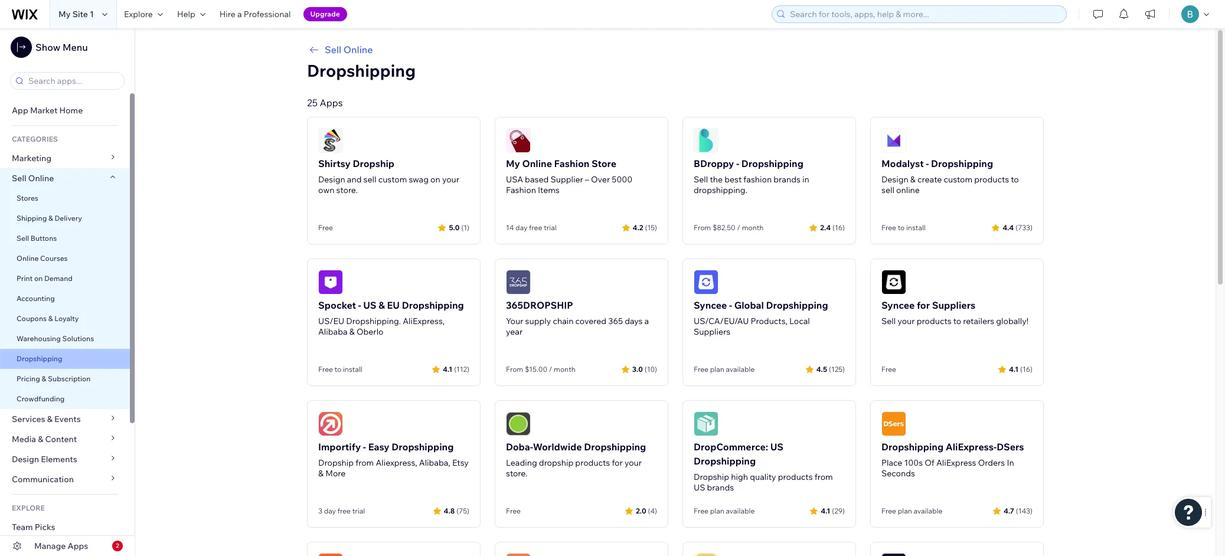 Task type: locate. For each thing, give the bounding box(es) containing it.
sell
[[364, 174, 376, 185], [882, 185, 895, 195]]

–
[[585, 174, 589, 185]]

dropshipping down dropcommerce: at right
[[694, 455, 756, 467]]

0 vertical spatial day
[[516, 223, 528, 232]]

trial down items
[[544, 223, 557, 232]]

covered
[[576, 316, 607, 327]]

1 syncee from the left
[[694, 299, 727, 311]]

0 horizontal spatial apps
[[68, 541, 88, 552]]

0 horizontal spatial month
[[554, 365, 576, 374]]

retailers
[[963, 316, 995, 327]]

events
[[54, 414, 81, 425]]

brands down dropcommerce: at right
[[707, 482, 734, 493]]

day for importify
[[324, 507, 336, 516]]

1 horizontal spatial install
[[906, 223, 926, 232]]

0 vertical spatial us
[[363, 299, 377, 311]]

1 horizontal spatial a
[[645, 316, 649, 327]]

year
[[506, 327, 523, 337]]

2 horizontal spatial 4.1
[[1009, 365, 1019, 374]]

my left site
[[58, 9, 71, 19]]

month right $82.50
[[742, 223, 764, 232]]

dropshipping inside dropcommerce: us dropshipping dropship high quality products from us brands
[[694, 455, 756, 467]]

us up 'dropshipping.'
[[363, 299, 377, 311]]

fashion
[[554, 158, 590, 169], [506, 185, 536, 195]]

sidebar element
[[0, 28, 135, 556]]

products inside doba-worldwide dropshipping leading dropship products for your store.
[[575, 458, 610, 468]]

2 vertical spatial dropship
[[694, 472, 729, 482]]

online down "marketing"
[[28, 173, 54, 184]]

dropship up and
[[353, 158, 395, 169]]

and
[[347, 174, 362, 185]]

from inside importify - easy dropshipping dropship from aliexpress, alibaba, etsy & more
[[356, 458, 374, 468]]

design inside modalyst - dropshipping design & create custom products to sell online
[[882, 174, 909, 185]]

- inside bdroppy - dropshipping sell the best fashion brands in dropshipping.
[[736, 158, 739, 169]]

a right hire
[[237, 9, 242, 19]]

1 horizontal spatial fashion
[[554, 158, 590, 169]]

0 vertical spatial my
[[58, 9, 71, 19]]

1 horizontal spatial day
[[516, 223, 528, 232]]

1 horizontal spatial /
[[737, 223, 741, 232]]

sell inside sell buttons link
[[17, 234, 29, 243]]

0 vertical spatial trial
[[544, 223, 557, 232]]

4.1 down globally!
[[1009, 365, 1019, 374]]

store. inside doba-worldwide dropshipping leading dropship products for your store.
[[506, 468, 528, 479]]

- for importify
[[363, 441, 366, 453]]

design down media
[[12, 454, 39, 465]]

dropshipping inside doba-worldwide dropshipping leading dropship products for your store.
[[584, 441, 646, 453]]

coupons & loyalty link
[[0, 309, 130, 329]]

& inside modalyst - dropshipping design & create custom products to sell online
[[911, 174, 916, 185]]

from left $15.00
[[506, 365, 523, 374]]

1 horizontal spatial from
[[694, 223, 711, 232]]

- inside syncee - global dropshipping us/ca/eu/au products, local suppliers
[[729, 299, 732, 311]]

over
[[591, 174, 610, 185]]

sell left online
[[882, 185, 895, 195]]

importify - easy dropshipping dropship from aliexpress, alibaba, etsy & more
[[318, 441, 469, 479]]

365
[[608, 316, 623, 327]]

0 vertical spatial from
[[356, 458, 374, 468]]

1 horizontal spatial sell online
[[325, 44, 373, 56]]

0 horizontal spatial my
[[58, 9, 71, 19]]

online inside my online fashion store usa based supplier – over 5000 fashion items
[[522, 158, 552, 169]]

- left easy
[[363, 441, 366, 453]]

Search apps... field
[[25, 73, 120, 89]]

day for my
[[516, 223, 528, 232]]

manage apps
[[34, 541, 88, 552]]

- inside modalyst - dropshipping design & create custom products to sell online
[[926, 158, 929, 169]]

stores
[[17, 194, 38, 203]]

us left high
[[694, 482, 705, 493]]

0 vertical spatial store.
[[336, 185, 358, 195]]

warehousing solutions link
[[0, 329, 130, 349]]

products inside dropcommerce: us dropshipping dropship high quality products from us brands
[[778, 472, 813, 482]]

free for importify
[[338, 507, 351, 516]]

for
[[917, 299, 930, 311], [612, 458, 623, 468]]

dropshipping up 100s
[[882, 441, 944, 453]]

online up based
[[522, 158, 552, 169]]

available down "us/ca/eu/au"
[[726, 365, 755, 374]]

1 horizontal spatial month
[[742, 223, 764, 232]]

1 vertical spatial for
[[612, 458, 623, 468]]

online inside 'link'
[[17, 254, 39, 263]]

aliexpress
[[937, 458, 976, 468]]

1 horizontal spatial us
[[694, 482, 705, 493]]

fashion left items
[[506, 185, 536, 195]]

0 vertical spatial free to install
[[882, 223, 926, 232]]

design inside sidebar element
[[12, 454, 39, 465]]

free plan available down seconds at the bottom of the page
[[882, 507, 943, 516]]

dropshipping inside importify - easy dropshipping dropship from aliexpress, alibaba, etsy & more
[[392, 441, 454, 453]]

dropship inside shirtsy dropship design and sell custom swag on your own store.
[[353, 158, 395, 169]]

0 vertical spatial from
[[694, 223, 711, 232]]

1 horizontal spatial your
[[625, 458, 642, 468]]

/
[[737, 223, 741, 232], [549, 365, 552, 374]]

1 horizontal spatial my
[[506, 158, 520, 169]]

sell down syncee for suppliers logo
[[882, 316, 896, 327]]

0 horizontal spatial free
[[338, 507, 351, 516]]

1 horizontal spatial design
[[318, 174, 345, 185]]

1 vertical spatial free to install
[[318, 365, 362, 374]]

dropshipping.
[[694, 185, 748, 195]]

4.4 (733)
[[1003, 223, 1033, 232]]

1 horizontal spatial for
[[917, 299, 930, 311]]

0 horizontal spatial install
[[343, 365, 362, 374]]

5.0
[[449, 223, 460, 232]]

1 horizontal spatial brands
[[774, 174, 801, 185]]

install
[[906, 223, 926, 232], [343, 365, 362, 374]]

to
[[1011, 174, 1019, 185], [898, 223, 905, 232], [954, 316, 962, 327], [335, 365, 341, 374]]

3
[[318, 507, 322, 516]]

on
[[431, 174, 440, 185], [34, 274, 43, 283]]

0 vertical spatial for
[[917, 299, 930, 311]]

1 vertical spatial a
[[645, 316, 649, 327]]

design elements
[[12, 454, 77, 465]]

my for site
[[58, 9, 71, 19]]

1 vertical spatial trial
[[352, 507, 365, 516]]

from up 4.1 (29)
[[815, 472, 833, 482]]

2 vertical spatial your
[[625, 458, 642, 468]]

dropshipping inside bdroppy - dropshipping sell the best fashion brands in dropshipping.
[[742, 158, 804, 169]]

1 vertical spatial us
[[770, 441, 784, 453]]

store.
[[336, 185, 358, 195], [506, 468, 528, 479]]

0 vertical spatial fashion
[[554, 158, 590, 169]]

1 vertical spatial sell online
[[12, 173, 54, 184]]

products right dropship
[[575, 458, 610, 468]]

apps
[[320, 97, 343, 109], [68, 541, 88, 552]]

sell down the upgrade button
[[325, 44, 341, 56]]

store. right own
[[336, 185, 358, 195]]

available
[[726, 365, 755, 374], [726, 507, 755, 516], [914, 507, 943, 516]]

free right 3
[[338, 507, 351, 516]]

4.2 (15)
[[633, 223, 657, 232]]

0 vertical spatial apps
[[320, 97, 343, 109]]

available down high
[[726, 507, 755, 516]]

dropshipping up alibaba,
[[392, 441, 454, 453]]

2 horizontal spatial us
[[770, 441, 784, 453]]

from $82.50 / month
[[694, 223, 764, 232]]

media & content
[[12, 434, 77, 445]]

dropshipping up aliexpress,
[[402, 299, 464, 311]]

4.1 (16)
[[1009, 365, 1033, 374]]

- up create
[[926, 158, 929, 169]]

1 vertical spatial store.
[[506, 468, 528, 479]]

sell online down "marketing"
[[12, 173, 54, 184]]

- left global
[[729, 299, 732, 311]]

(16) down globally!
[[1021, 365, 1033, 374]]

1 custom from the left
[[378, 174, 407, 185]]

from left $82.50
[[694, 223, 711, 232]]

0 horizontal spatial on
[[34, 274, 43, 283]]

orders
[[978, 458, 1005, 468]]

from for -
[[694, 223, 711, 232]]

1 vertical spatial on
[[34, 274, 43, 283]]

0 horizontal spatial a
[[237, 9, 242, 19]]

available down seconds at the bottom of the page
[[914, 507, 943, 516]]

1 vertical spatial your
[[898, 316, 915, 327]]

sell left "the"
[[694, 174, 708, 185]]

& right pricing
[[42, 374, 46, 383]]

manage
[[34, 541, 66, 552]]

- inside importify - easy dropshipping dropship from aliexpress, alibaba, etsy & more
[[363, 441, 366, 453]]

doba-worldwide dropshipping logo image
[[506, 412, 531, 436]]

/ right $82.50
[[737, 223, 741, 232]]

1 vertical spatial sell online link
[[0, 168, 130, 188]]

your inside syncee for suppliers sell your products to retailers globally!
[[898, 316, 915, 327]]

professional
[[244, 9, 291, 19]]

1 horizontal spatial 4.1
[[821, 506, 830, 515]]

1 horizontal spatial from
[[815, 472, 833, 482]]

your up 2.0
[[625, 458, 642, 468]]

1 horizontal spatial suppliers
[[932, 299, 976, 311]]

& left create
[[911, 174, 916, 185]]

syncee inside syncee for suppliers sell your products to retailers globally!
[[882, 299, 915, 311]]

month for supply
[[554, 365, 576, 374]]

0 horizontal spatial from
[[506, 365, 523, 374]]

syncee down syncee for suppliers logo
[[882, 299, 915, 311]]

0 horizontal spatial us
[[363, 299, 377, 311]]

app
[[12, 105, 28, 116]]

2 horizontal spatial design
[[882, 174, 909, 185]]

brands left the in
[[774, 174, 801, 185]]

/ for dropshipping
[[737, 223, 741, 232]]

picks
[[35, 522, 55, 533]]

your
[[442, 174, 459, 185], [898, 316, 915, 327], [625, 458, 642, 468]]

4.1 (29)
[[821, 506, 845, 515]]

sell inside modalyst - dropshipping design & create custom products to sell online
[[882, 185, 895, 195]]

0 horizontal spatial /
[[549, 365, 552, 374]]

available for place
[[914, 507, 943, 516]]

bdroppy
[[694, 158, 734, 169]]

your right swag
[[442, 174, 459, 185]]

/ for supply
[[549, 365, 552, 374]]

trial right 3
[[352, 507, 365, 516]]

to up 4.4 (733)
[[1011, 174, 1019, 185]]

sell right and
[[364, 174, 376, 185]]

0 horizontal spatial sell online
[[12, 173, 54, 184]]

syncee up "us/ca/eu/au"
[[694, 299, 727, 311]]

shirtsy dropship design and sell custom swag on your own store.
[[318, 158, 459, 195]]

0 horizontal spatial free to install
[[318, 365, 362, 374]]

1 horizontal spatial sell online link
[[307, 43, 1044, 57]]

0 horizontal spatial your
[[442, 174, 459, 185]]

0 horizontal spatial suppliers
[[694, 327, 731, 337]]

my up the usa at the top left of page
[[506, 158, 520, 169]]

dropshipping up fashion
[[742, 158, 804, 169]]

free to install for design
[[882, 223, 926, 232]]

2.0
[[636, 506, 646, 515]]

design down shirtsy
[[318, 174, 345, 185]]

design down modalyst
[[882, 174, 909, 185]]

for inside doba-worldwide dropshipping leading dropship products for your store.
[[612, 458, 623, 468]]

1 vertical spatial brands
[[707, 482, 734, 493]]

0 horizontal spatial 4.1
[[443, 365, 452, 374]]

day right 14
[[516, 223, 528, 232]]

dropshipping down warehousing
[[17, 354, 62, 363]]

1 vertical spatial free
[[338, 507, 351, 516]]

free right (4)
[[694, 507, 709, 516]]

dropshipping inside spocket - us & eu dropshipping us/eu dropshipping. aliexpress, alibaba & oberlo
[[402, 299, 464, 311]]

hire
[[220, 9, 236, 19]]

apps inside sidebar element
[[68, 541, 88, 552]]

custom inside modalyst - dropshipping design & create custom products to sell online
[[944, 174, 973, 185]]

delivery
[[55, 214, 82, 223]]

app market home link
[[0, 100, 130, 120]]

free to install down online
[[882, 223, 926, 232]]

free plan available down high
[[694, 507, 755, 516]]

(16) right 2.4
[[833, 223, 845, 232]]

& left eu
[[379, 299, 385, 311]]

syncee for syncee for suppliers
[[882, 299, 915, 311]]

1 vertical spatial (16)
[[1021, 365, 1033, 374]]

free down seconds at the bottom of the page
[[882, 507, 896, 516]]

dropshipping aliexpress-dsers logo image
[[882, 412, 906, 436]]

dropshipping right the worldwide
[[584, 441, 646, 453]]

products left retailers
[[917, 316, 952, 327]]

(1)
[[461, 223, 469, 232]]

design inside shirtsy dropship design and sell custom swag on your own store.
[[318, 174, 345, 185]]

0 vertical spatial free
[[529, 223, 542, 232]]

4.7 (143)
[[1004, 506, 1033, 515]]

1 vertical spatial apps
[[68, 541, 88, 552]]

shipping & delivery
[[17, 214, 82, 223]]

month for dropshipping
[[742, 223, 764, 232]]

0 horizontal spatial day
[[324, 507, 336, 516]]

- for bdroppy
[[736, 158, 739, 169]]

apps for 25 apps
[[320, 97, 343, 109]]

dropcommerce: us dropshipping logo image
[[694, 412, 719, 436]]

- for modalyst
[[926, 158, 929, 169]]

2 horizontal spatial your
[[898, 316, 915, 327]]

apps right 25
[[320, 97, 343, 109]]

1 vertical spatial suppliers
[[694, 327, 731, 337]]

dropship left high
[[694, 472, 729, 482]]

2 vertical spatial us
[[694, 482, 705, 493]]

& right media
[[38, 434, 43, 445]]

sell online down the upgrade button
[[325, 44, 373, 56]]

0 vertical spatial (16)
[[833, 223, 845, 232]]

5.0 (1)
[[449, 223, 469, 232]]

from for your
[[506, 365, 523, 374]]

syncee inside syncee - global dropshipping us/ca/eu/au products, local suppliers
[[694, 299, 727, 311]]

brands
[[774, 174, 801, 185], [707, 482, 734, 493]]

from down easy
[[356, 458, 374, 468]]

install down oberlo
[[343, 365, 362, 374]]

0 horizontal spatial for
[[612, 458, 623, 468]]

suppliers up retailers
[[932, 299, 976, 311]]

us
[[363, 299, 377, 311], [770, 441, 784, 453], [694, 482, 705, 493]]

1 vertical spatial day
[[324, 507, 336, 516]]

0 vertical spatial sell online link
[[307, 43, 1044, 57]]

fashion up "supplier"
[[554, 158, 590, 169]]

sell left buttons
[[17, 234, 29, 243]]

free plan available down "us/ca/eu/au"
[[694, 365, 755, 374]]

syncee - global dropshipping logo image
[[694, 270, 719, 295]]

2 custom from the left
[[944, 174, 973, 185]]

(733)
[[1016, 223, 1033, 232]]

syncee for suppliers logo image
[[882, 270, 906, 295]]

4.1 left (112)
[[443, 365, 452, 374]]

custom right create
[[944, 174, 973, 185]]

apps down team picks link
[[68, 541, 88, 552]]

your down syncee for suppliers logo
[[898, 316, 915, 327]]

0 horizontal spatial sell
[[364, 174, 376, 185]]

syncee - global dropshipping us/ca/eu/au products, local suppliers
[[694, 299, 828, 337]]

1 vertical spatial /
[[549, 365, 552, 374]]

team picks link
[[0, 517, 130, 537]]

print
[[17, 274, 33, 283]]

from
[[356, 458, 374, 468], [815, 472, 833, 482]]

Search for tools, apps, help & more... field
[[787, 6, 1063, 22]]

1 horizontal spatial store.
[[506, 468, 528, 479]]

1 vertical spatial from
[[506, 365, 523, 374]]

2 syncee from the left
[[882, 299, 915, 311]]

warehousing
[[17, 334, 61, 343]]

stores link
[[0, 188, 130, 208]]

0 vertical spatial month
[[742, 223, 764, 232]]

shirtsy
[[318, 158, 351, 169]]

install for design
[[906, 223, 926, 232]]

on right print
[[34, 274, 43, 283]]

month right $15.00
[[554, 365, 576, 374]]

my inside my online fashion store usa based supplier – over 5000 fashion items
[[506, 158, 520, 169]]

1 horizontal spatial custom
[[944, 174, 973, 185]]

0 vertical spatial suppliers
[[932, 299, 976, 311]]

available for dropship
[[726, 507, 755, 516]]

1 vertical spatial dropship
[[318, 458, 354, 468]]

suppliers inside syncee - global dropshipping us/ca/eu/au products, local suppliers
[[694, 327, 731, 337]]

1 horizontal spatial sell
[[882, 185, 895, 195]]

app market home
[[12, 105, 83, 116]]

my for online
[[506, 158, 520, 169]]

based
[[525, 174, 549, 185]]

0 horizontal spatial (16)
[[833, 223, 845, 232]]

1 vertical spatial month
[[554, 365, 576, 374]]

suppliers down syncee - global dropshipping logo
[[694, 327, 731, 337]]

0 horizontal spatial from
[[356, 458, 374, 468]]

on inside sidebar element
[[34, 274, 43, 283]]

spocket - us & eu dropshipping logo image
[[318, 270, 343, 295]]

free right 14
[[529, 223, 542, 232]]

1 vertical spatial from
[[815, 472, 833, 482]]

free to install down alibaba
[[318, 365, 362, 374]]

1 horizontal spatial trial
[[544, 223, 557, 232]]

free
[[529, 223, 542, 232], [338, 507, 351, 516]]

0 vertical spatial a
[[237, 9, 242, 19]]

custom left swag
[[378, 174, 407, 185]]

us up the quality
[[770, 441, 784, 453]]

1 horizontal spatial syncee
[[882, 299, 915, 311]]

0 vertical spatial dropship
[[353, 158, 395, 169]]

0 horizontal spatial brands
[[707, 482, 734, 493]]

4.7
[[1004, 506, 1014, 515]]

- inside spocket - us & eu dropshipping us/eu dropshipping. aliexpress, alibaba & oberlo
[[358, 299, 361, 311]]

0 vertical spatial your
[[442, 174, 459, 185]]

media
[[12, 434, 36, 445]]

dropship inside importify - easy dropshipping dropship from aliexpress, alibaba, etsy & more
[[318, 458, 354, 468]]

team
[[12, 522, 33, 533]]

store. down doba-
[[506, 468, 528, 479]]

items
[[538, 185, 560, 195]]

1 horizontal spatial apps
[[320, 97, 343, 109]]

1 vertical spatial my
[[506, 158, 520, 169]]

syncee
[[694, 299, 727, 311], [882, 299, 915, 311]]

online
[[344, 44, 373, 56], [522, 158, 552, 169], [28, 173, 54, 184], [17, 254, 39, 263]]

0 horizontal spatial syncee
[[694, 299, 727, 311]]

coupons
[[17, 314, 47, 323]]

(75)
[[457, 506, 469, 515]]

& left more
[[318, 468, 324, 479]]

/ right $15.00
[[549, 365, 552, 374]]

0 vertical spatial /
[[737, 223, 741, 232]]

3 day free trial
[[318, 507, 365, 516]]

dropshipping inside modalyst - dropshipping design & create custom products to sell online
[[931, 158, 993, 169]]

products up "4.4"
[[975, 174, 1009, 185]]

install down online
[[906, 223, 926, 232]]

0 vertical spatial on
[[431, 174, 440, 185]]

to left retailers
[[954, 316, 962, 327]]

0 vertical spatial brands
[[774, 174, 801, 185]]

0 horizontal spatial store.
[[336, 185, 358, 195]]

1 vertical spatial install
[[343, 365, 362, 374]]

online up print
[[17, 254, 39, 263]]

solutions
[[62, 334, 94, 343]]



Task type: describe. For each thing, give the bounding box(es) containing it.
shirtsy dropship logo image
[[318, 128, 343, 153]]

us inside spocket - us & eu dropshipping us/eu dropshipping. aliexpress, alibaba & oberlo
[[363, 299, 377, 311]]

show
[[35, 41, 60, 53]]

online down the upgrade button
[[344, 44, 373, 56]]

days
[[625, 316, 643, 327]]

sell inside bdroppy - dropshipping sell the best fashion brands in dropshipping.
[[694, 174, 708, 185]]

free for my
[[529, 223, 542, 232]]

warehousing solutions
[[17, 334, 94, 343]]

2.4
[[820, 223, 831, 232]]

subscription
[[48, 374, 91, 383]]

supplier
[[551, 174, 583, 185]]

4.5 (125)
[[817, 365, 845, 374]]

1 vertical spatial fashion
[[506, 185, 536, 195]]

store. inside shirtsy dropship design and sell custom swag on your own store.
[[336, 185, 358, 195]]

show menu
[[35, 41, 88, 53]]

2
[[116, 542, 119, 550]]

menu
[[63, 41, 88, 53]]

& left "events"
[[47, 414, 53, 425]]

free down the leading
[[506, 507, 521, 516]]

services & events link
[[0, 409, 130, 429]]

buttons
[[31, 234, 57, 243]]

in
[[803, 174, 809, 185]]

(125)
[[829, 365, 845, 374]]

in
[[1007, 458, 1014, 468]]

doba-worldwide dropshipping leading dropship products for your store.
[[506, 441, 646, 479]]

(16) for syncee for suppliers
[[1021, 365, 1033, 374]]

create
[[918, 174, 942, 185]]

leading
[[506, 458, 537, 468]]

to down alibaba
[[335, 365, 341, 374]]

dropcommerce:
[[694, 441, 768, 453]]

to inside modalyst - dropshipping design & create custom products to sell online
[[1011, 174, 1019, 185]]

suppliers inside syncee for suppliers sell your products to retailers globally!
[[932, 299, 976, 311]]

- for syncee
[[729, 299, 732, 311]]

my site 1
[[58, 9, 94, 19]]

dropshipping.
[[346, 316, 401, 327]]

dropshipping inside sidebar element
[[17, 354, 62, 363]]

free right the (10)
[[694, 365, 709, 374]]

of
[[925, 458, 935, 468]]

crowdfunding link
[[0, 389, 130, 409]]

modalyst - dropshipping logo image
[[882, 128, 906, 153]]

sell online inside sidebar element
[[12, 173, 54, 184]]

alibaba
[[318, 327, 348, 337]]

trial for online
[[544, 223, 557, 232]]

bdroppy - dropshipping logo image
[[694, 128, 719, 153]]

coupons & loyalty
[[17, 314, 79, 323]]

custom inside shirtsy dropship design and sell custom swag on your own store.
[[378, 174, 407, 185]]

modalyst
[[882, 158, 924, 169]]

upgrade button
[[303, 7, 347, 21]]

more
[[326, 468, 346, 479]]

a inside the 365dropship your supply chain covered 365 days a year
[[645, 316, 649, 327]]

etsy
[[452, 458, 469, 468]]

4.1 for syncee for suppliers
[[1009, 365, 1019, 374]]

marketing link
[[0, 148, 130, 168]]

the
[[710, 174, 723, 185]]

4.1 for dropcommerce: us dropshipping
[[821, 506, 830, 515]]

marketing
[[12, 153, 51, 164]]

0 vertical spatial sell online
[[325, 44, 373, 56]]

explore
[[124, 9, 153, 19]]

free down own
[[318, 223, 333, 232]]

trial for -
[[352, 507, 365, 516]]

plan for dropshipping
[[710, 365, 724, 374]]

free plan available for dropshipping
[[694, 365, 755, 374]]

- for spocket
[[358, 299, 361, 311]]

syncee for syncee - global dropshipping
[[694, 299, 727, 311]]

3.0 (10)
[[632, 365, 657, 374]]

products inside modalyst - dropshipping design & create custom products to sell online
[[975, 174, 1009, 185]]

(112)
[[454, 365, 469, 374]]

free plan available for dropship
[[694, 507, 755, 516]]

help button
[[170, 0, 212, 28]]

dsers
[[997, 441, 1024, 453]]

& inside importify - easy dropshipping dropship from aliexpress, alibaba, etsy & more
[[318, 468, 324, 479]]

to down online
[[898, 223, 905, 232]]

pricing & subscription link
[[0, 369, 130, 389]]

own
[[318, 185, 334, 195]]

print on demand
[[17, 274, 73, 283]]

& left delivery
[[48, 214, 53, 223]]

importify - easy dropshipping logo image
[[318, 412, 343, 436]]

(16) for bdroppy - dropshipping
[[833, 223, 845, 232]]

best
[[725, 174, 742, 185]]

oberlo
[[357, 327, 384, 337]]

dropshipping inside dropshipping aliexpress-dsers place 100s of aliexpress orders in seconds
[[882, 441, 944, 453]]

25 apps
[[307, 97, 343, 109]]

supply
[[525, 316, 551, 327]]

4.1 for spocket - us & eu dropshipping
[[443, 365, 452, 374]]

14 day free trial
[[506, 223, 557, 232]]

brands inside bdroppy - dropshipping sell the best fashion brands in dropshipping.
[[774, 174, 801, 185]]

services & events
[[12, 414, 81, 425]]

dropcommerce: us dropshipping dropship high quality products from us brands
[[694, 441, 833, 493]]

sell inside shirtsy dropship design and sell custom swag on your own store.
[[364, 174, 376, 185]]

plan for dropship
[[710, 507, 724, 516]]

quality
[[750, 472, 776, 482]]

aliexpress,
[[376, 458, 417, 468]]

high
[[731, 472, 748, 482]]

upgrade
[[310, 9, 340, 18]]

from inside dropcommerce: us dropshipping dropship high quality products from us brands
[[815, 472, 833, 482]]

to inside syncee for suppliers sell your products to retailers globally!
[[954, 316, 962, 327]]

$82.50
[[713, 223, 736, 232]]

dropship inside dropcommerce: us dropshipping dropship high quality products from us brands
[[694, 472, 729, 482]]

your inside doba-worldwide dropshipping leading dropship products for your store.
[[625, 458, 642, 468]]

4.1 (112)
[[443, 365, 469, 374]]

us/eu
[[318, 316, 344, 327]]

products inside syncee for suppliers sell your products to retailers globally!
[[917, 316, 952, 327]]

(29)
[[832, 506, 845, 515]]

chain
[[553, 316, 574, 327]]

sell up stores
[[12, 173, 26, 184]]

365dropship logo image
[[506, 270, 531, 295]]

free plan available for place
[[882, 507, 943, 516]]

on inside shirtsy dropship design and sell custom swag on your own store.
[[431, 174, 440, 185]]

free down alibaba
[[318, 365, 333, 374]]

pricing & subscription
[[17, 374, 91, 383]]

available for dropshipping
[[726, 365, 755, 374]]

dropshipping link
[[0, 349, 130, 369]]

4.8
[[444, 506, 455, 515]]

free to install for &
[[318, 365, 362, 374]]

aliexpress,
[[403, 316, 445, 327]]

my online fashion store logo image
[[506, 128, 531, 153]]

& left loyalty
[[48, 314, 53, 323]]

sell inside syncee for suppliers sell your products to retailers globally!
[[882, 316, 896, 327]]

online courses
[[17, 254, 68, 263]]

doba-
[[506, 441, 533, 453]]

sell buttons
[[17, 234, 57, 243]]

dropshipping inside syncee - global dropshipping us/ca/eu/au products, local suppliers
[[766, 299, 828, 311]]

dropship
[[539, 458, 574, 468]]

(10)
[[645, 365, 657, 374]]

spocket
[[318, 299, 356, 311]]

globally!
[[996, 316, 1029, 327]]

brands inside dropcommerce: us dropshipping dropship high quality products from us brands
[[707, 482, 734, 493]]

loyalty
[[55, 314, 79, 323]]

easy
[[368, 441, 390, 453]]

dropshipping up the 25 apps
[[307, 60, 416, 81]]

demand
[[44, 274, 73, 283]]

install for &
[[343, 365, 362, 374]]

shipping & delivery link
[[0, 208, 130, 229]]

0 horizontal spatial sell online link
[[0, 168, 130, 188]]

free up syncee for suppliers logo
[[882, 223, 896, 232]]

apps for manage apps
[[68, 541, 88, 552]]

& left oberlo
[[349, 327, 355, 337]]

sell buttons link
[[0, 229, 130, 249]]

help
[[177, 9, 195, 19]]

content
[[45, 434, 77, 445]]

your inside shirtsy dropship design and sell custom swag on your own store.
[[442, 174, 459, 185]]

14
[[506, 223, 514, 232]]

show menu button
[[11, 37, 88, 58]]

plan for place
[[898, 507, 912, 516]]

365dropship
[[506, 299, 573, 311]]

accounting link
[[0, 289, 130, 309]]

free right (125)
[[882, 365, 896, 374]]

my online fashion store usa based supplier – over 5000 fashion items
[[506, 158, 633, 195]]

(15)
[[645, 223, 657, 232]]

home
[[59, 105, 83, 116]]

elements
[[41, 454, 77, 465]]

for inside syncee for suppliers sell your products to retailers globally!
[[917, 299, 930, 311]]

4.8 (75)
[[444, 506, 469, 515]]

fashion
[[744, 174, 772, 185]]

shipping
[[17, 214, 47, 223]]



Task type: vqa. For each thing, say whether or not it's contained in the screenshot.


